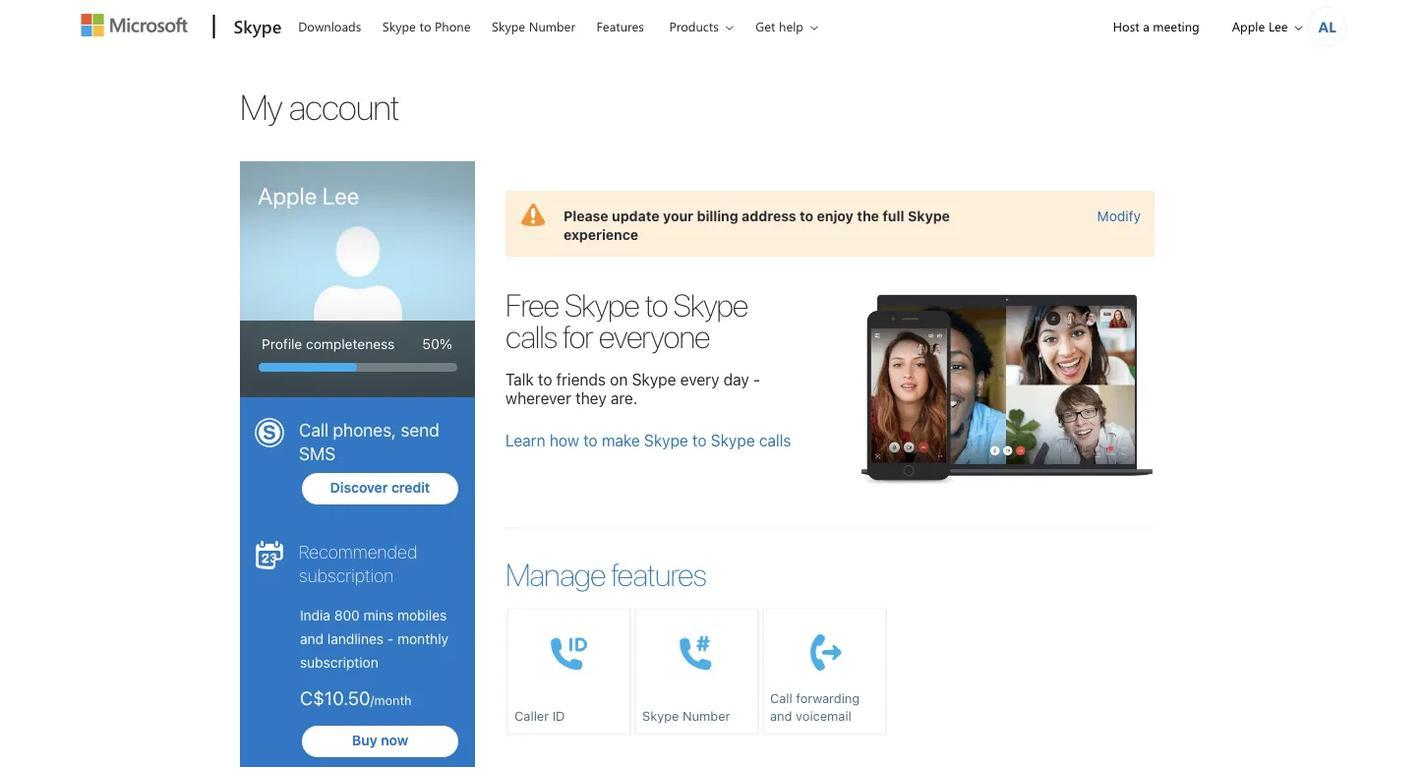 Task type: vqa. For each thing, say whether or not it's contained in the screenshot.
important on the left bottom of the page
no



Task type: locate. For each thing, give the bounding box(es) containing it.
call for call phones, send sms
[[299, 419, 329, 440]]

and down india
[[300, 631, 324, 647]]

to left "phone"
[[420, 18, 431, 35]]

subscription
[[299, 565, 394, 586], [300, 655, 379, 671]]

1 vertical spatial apple
[[258, 182, 317, 209]]

c$10.50 /month
[[300, 687, 412, 709]]

1 vertical spatial number
[[683, 708, 731, 723]]

main content containing free skype to skype calls for everyone
[[476, 257, 1185, 767]]

0 horizontal spatial skype number link
[[483, 1, 584, 48]]

host a meeting link
[[1097, 1, 1217, 51]]

call up sms in the bottom left of the page
[[299, 419, 329, 440]]

buy
[[352, 733, 377, 749]]

phone
[[435, 18, 471, 35]]

to right for
[[645, 286, 668, 323]]

call inside "call forwarding and voicemail"
[[770, 690, 793, 705]]

0 vertical spatial apple
[[1233, 18, 1266, 35]]

skype number
[[492, 18, 576, 35], [643, 708, 731, 723]]

0 vertical spatial skype number
[[492, 18, 576, 35]]

0 horizontal spatial number
[[529, 18, 576, 35]]

my account
[[240, 85, 399, 127]]

apple lee
[[1233, 18, 1289, 35], [258, 182, 359, 209]]

0 horizontal spatial apple
[[258, 182, 317, 209]]

caller
[[515, 708, 549, 723]]

- down mins on the left bottom of the page
[[387, 631, 394, 647]]

talk
[[506, 370, 534, 389]]

update
[[612, 208, 660, 224]]

apple down my
[[258, 182, 317, 209]]

alert
[[506, 161, 1155, 257]]

manage
[[506, 555, 606, 593]]

0 horizontal spatial -
[[387, 631, 394, 647]]

0 vertical spatial skype number link
[[483, 1, 584, 48]]

to up the wherever
[[538, 370, 553, 389]]

0 horizontal spatial calls
[[506, 317, 557, 355]]

0 vertical spatial and
[[300, 631, 324, 647]]

skype inside the talk to friends on skype every day - wherever they are.
[[632, 370, 676, 389]]

talk to friends on skype every day - wherever they are.
[[506, 370, 761, 408]]

sms
[[299, 443, 336, 464]]

id
[[553, 708, 565, 723]]

subscription down landlines
[[300, 655, 379, 671]]

on
[[610, 370, 628, 389]]

host
[[1114, 18, 1140, 35]]

subscription inside india 800 mins mobiles and landlines - monthly subscription
[[300, 655, 379, 671]]

monthly
[[398, 631, 449, 647]]

0 horizontal spatial call
[[299, 419, 329, 440]]

features link
[[588, 1, 653, 48]]

skype number link
[[483, 1, 584, 48], [635, 608, 759, 735]]

lee inside section
[[322, 182, 359, 209]]

now
[[381, 733, 408, 749]]

50%
[[422, 336, 453, 352]]

c$10.50
[[300, 687, 371, 709]]

experience
[[564, 226, 639, 243]]

how
[[550, 431, 579, 449]]

0 horizontal spatial lee
[[322, 182, 359, 209]]

- inside the talk to friends on skype every day - wherever they are.
[[754, 370, 761, 389]]

1 vertical spatial lee
[[322, 182, 359, 209]]

free
[[506, 286, 559, 323]]

1 horizontal spatial call
[[770, 690, 793, 705]]

discover credit button
[[302, 473, 459, 505]]

0 horizontal spatial skype number
[[492, 18, 576, 35]]

manage features link
[[506, 555, 706, 593]]

-
[[754, 370, 761, 389], [387, 631, 394, 647]]

help
[[779, 18, 804, 35]]

1 vertical spatial skype number link
[[635, 608, 759, 735]]

products
[[669, 18, 719, 35]]

apple right meeting
[[1233, 18, 1266, 35]]

calls
[[506, 317, 557, 355], [759, 431, 792, 449]]

day
[[724, 370, 750, 389]]

lee down account
[[322, 182, 359, 209]]

1 horizontal spatial skype number
[[643, 708, 731, 723]]

voicemail
[[796, 708, 852, 723]]

0 vertical spatial number
[[529, 18, 576, 35]]

0 vertical spatial apple lee
[[1233, 18, 1289, 35]]

0 horizontal spatial and
[[300, 631, 324, 647]]

to left enjoy
[[800, 208, 814, 224]]

1 vertical spatial calls
[[759, 431, 792, 449]]

1 horizontal spatial and
[[770, 708, 793, 723]]

1 horizontal spatial lee
[[1269, 18, 1289, 35]]

host a meeting
[[1114, 18, 1200, 35]]

apple
[[1233, 18, 1266, 35], [258, 182, 317, 209]]

1 horizontal spatial skype number link
[[635, 608, 759, 735]]

apple lee left al
[[1233, 18, 1289, 35]]

1 horizontal spatial apple
[[1233, 18, 1266, 35]]

skype link
[[224, 1, 288, 54]]

call
[[299, 419, 329, 440], [770, 690, 793, 705]]

call inside 'call phones, send sms'
[[299, 419, 329, 440]]

features
[[611, 555, 706, 593]]

india
[[300, 608, 331, 624]]

1 vertical spatial subscription
[[300, 655, 379, 671]]

1 vertical spatial -
[[387, 631, 394, 647]]

1 vertical spatial apple lee
[[258, 182, 359, 209]]

0 vertical spatial calls
[[506, 317, 557, 355]]

india 800 mins mobiles and landlines - monthly subscription
[[300, 608, 449, 671]]

lee left al
[[1269, 18, 1289, 35]]

apple lee inside section
[[258, 182, 359, 209]]

skype
[[234, 14, 282, 37], [383, 18, 416, 35], [492, 18, 526, 35], [908, 208, 950, 224], [565, 286, 639, 323], [674, 286, 748, 323], [632, 370, 676, 389], [644, 431, 689, 449], [711, 431, 755, 449], [643, 708, 679, 723]]

0 vertical spatial call
[[299, 419, 329, 440]]

main content
[[476, 257, 1185, 767]]

subscription down recommended
[[299, 565, 394, 586]]

call left forwarding
[[770, 690, 793, 705]]

0 horizontal spatial apple lee
[[258, 182, 359, 209]]

and
[[300, 631, 324, 647], [770, 708, 793, 723]]

meeting
[[1153, 18, 1200, 35]]

1 vertical spatial call
[[770, 690, 793, 705]]

- right day
[[754, 370, 761, 389]]

microsoft image
[[81, 14, 187, 36]]

enjoy
[[817, 208, 854, 224]]

account
[[289, 85, 399, 127]]

1 vertical spatial and
[[770, 708, 793, 723]]

and left 'voicemail'
[[770, 708, 793, 723]]

apple lee down my account
[[258, 182, 359, 209]]

forwarding
[[796, 690, 860, 705]]

everyone
[[599, 317, 710, 355]]

lee
[[1269, 18, 1289, 35], [322, 182, 359, 209]]

profile
[[262, 336, 302, 352]]

to inside the talk to friends on skype every day - wherever they are.
[[538, 370, 553, 389]]

recommended subscription
[[299, 541, 418, 586]]

1 horizontal spatial -
[[754, 370, 761, 389]]

0 vertical spatial -
[[754, 370, 761, 389]]

1 vertical spatial skype number
[[643, 708, 731, 723]]

to
[[420, 18, 431, 35], [800, 208, 814, 224], [645, 286, 668, 323], [538, 370, 553, 389], [584, 431, 598, 449], [693, 431, 707, 449]]

every
[[681, 370, 720, 389]]

0 vertical spatial subscription
[[299, 565, 394, 586]]

to inside please update your billing address to enjoy the full skype experience
[[800, 208, 814, 224]]



Task type: describe. For each thing, give the bounding box(es) containing it.
caller id
[[515, 708, 565, 723]]

buy now
[[352, 733, 408, 749]]

my
[[240, 85, 282, 127]]

call for call forwarding and voicemail
[[770, 690, 793, 705]]

free skype to skype calls for everyone
[[506, 286, 748, 355]]

discover
[[330, 480, 388, 496]]

to right how
[[584, 431, 598, 449]]

1 horizontal spatial apple lee
[[1233, 18, 1289, 35]]

apple lee section
[[240, 161, 476, 767]]

call phones, send sms
[[299, 419, 440, 464]]

landlines
[[327, 631, 384, 647]]

learn
[[506, 431, 546, 449]]

profile completeness
[[262, 336, 395, 352]]

are.
[[611, 389, 638, 408]]

call forwarding and voicemail
[[770, 690, 860, 723]]

wherever
[[506, 389, 572, 408]]

skype to phone
[[383, 18, 471, 35]]

the
[[857, 208, 880, 224]]

get help button
[[743, 1, 834, 52]]

make
[[602, 431, 640, 449]]

modify
[[1098, 208, 1141, 224]]

recommended
[[299, 541, 418, 562]]

skype inside please update your billing address to enjoy the full skype experience
[[908, 208, 950, 224]]

call forwarding and voicemail link
[[762, 608, 887, 735]]

to inside free skype to skype calls for everyone
[[645, 286, 668, 323]]

billing
[[697, 208, 739, 224]]

they
[[576, 389, 607, 408]]

1 horizontal spatial calls
[[759, 431, 792, 449]]

credit
[[392, 480, 430, 496]]

call phones, send sms link
[[255, 418, 460, 465]]

learn how to make skype to skype calls link
[[506, 431, 792, 449]]

a
[[1143, 18, 1150, 35]]

- inside india 800 mins mobiles and landlines - monthly subscription
[[387, 631, 394, 647]]

full
[[883, 208, 905, 224]]

mins
[[364, 608, 394, 624]]

get
[[756, 18, 776, 35]]

friends
[[557, 370, 606, 389]]

/month
[[371, 693, 412, 707]]

discover credit
[[330, 480, 430, 496]]

send
[[401, 419, 440, 440]]

your
[[663, 208, 694, 224]]

please
[[564, 208, 609, 224]]

downloads link
[[289, 1, 370, 48]]

downloads
[[298, 18, 361, 35]]

and inside india 800 mins mobiles and landlines - monthly subscription
[[300, 631, 324, 647]]

features
[[597, 18, 644, 35]]

apple inside section
[[258, 182, 317, 209]]

address
[[742, 208, 797, 224]]

and inside "call forwarding and voicemail"
[[770, 708, 793, 723]]

buy now link
[[302, 726, 459, 758]]

get help
[[756, 18, 804, 35]]

0 vertical spatial lee
[[1269, 18, 1289, 35]]

to down every
[[693, 431, 707, 449]]

al
[[1319, 16, 1337, 36]]

800
[[334, 608, 360, 624]]

modify link
[[1098, 207, 1141, 226]]

calls inside free skype to skype calls for everyone
[[506, 317, 557, 355]]

phones,
[[333, 419, 396, 440]]

mobiles
[[397, 608, 447, 624]]

skype to phone link
[[374, 1, 480, 48]]

alert containing please update your billing address to enjoy the full skype experience
[[506, 161, 1155, 257]]

learn how to make skype to skype calls
[[506, 431, 792, 449]]

for
[[563, 317, 593, 355]]

products button
[[657, 1, 750, 52]]

please update your billing address to enjoy the full skype experience
[[564, 208, 950, 243]]

subscription inside recommended subscription
[[299, 565, 394, 586]]

1 horizontal spatial number
[[683, 708, 731, 723]]

caller id link
[[507, 608, 632, 735]]

completeness
[[306, 336, 395, 352]]

manage features
[[506, 555, 706, 593]]



